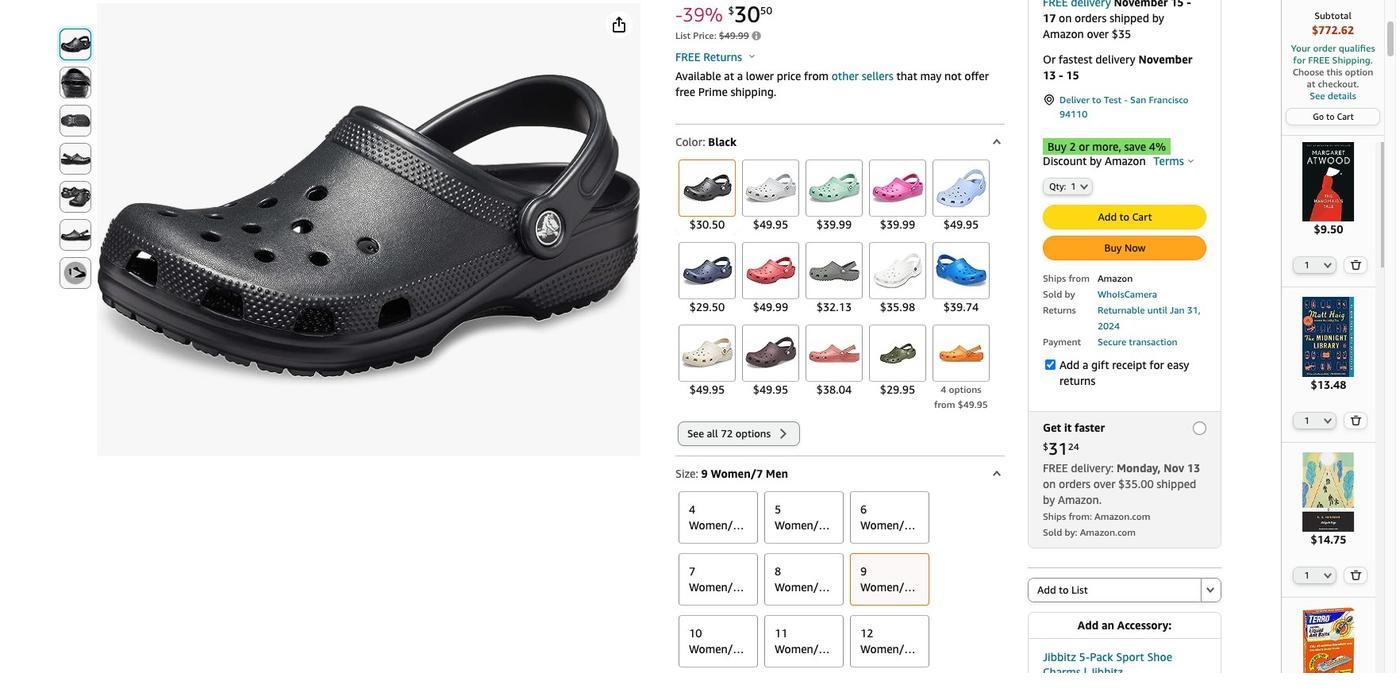 Task type: describe. For each thing, give the bounding box(es) containing it.
that
[[896, 69, 917, 83]]

ships inside free delivery: monday, nov 13 on orders over $35.00 shipped by amazon. ships from: amazon.com sold by: amazon.com
[[1043, 511, 1066, 523]]

women/4
[[860, 518, 911, 532]]

whoiscamera link
[[1098, 288, 1157, 300]]

amazon inside the on orders shipped by amazon over $35
[[1043, 27, 1084, 40]]

24
[[1068, 441, 1079, 453]]

on inside free delivery: monday, nov 13 on orders over $35.00 shipped by amazon. ships from: amazon.com sold by: amazon.com
[[1043, 477, 1056, 491]]

men for 11 women/9 men
[[775, 658, 796, 672]]

returns for whoiscamera returns
[[1043, 304, 1076, 316]]

terms button
[[1149, 154, 1199, 167]]

or
[[1079, 140, 1089, 153]]

women/8
[[689, 642, 739, 656]]

delivery
[[1096, 52, 1136, 66]]

available at a lower price from other sellers
[[675, 69, 894, 83]]

women/5
[[689, 580, 739, 594]]

deliver to test -
[[1060, 94, 1130, 106]]

Buy Now submit
[[1044, 237, 1206, 260]]

50
[[760, 4, 772, 17]]

5 Women/3 Men submit
[[765, 492, 843, 543]]

Add to List submit
[[1029, 579, 1201, 602]]

add for add a gift receipt for easy returns
[[1060, 358, 1080, 372]]

orders inside the on orders shipped by amazon over $35
[[1075, 11, 1107, 25]]

men for 9 women/7 men
[[860, 596, 882, 610]]

men for 7 women/5 men
[[689, 596, 711, 610]]

add for add to cart
[[1098, 211, 1117, 223]]

1 right 'qty:'
[[1071, 181, 1076, 192]]

$49.95 for atmosphere image
[[753, 218, 788, 231]]

1 vertical spatial women/7
[[860, 580, 911, 594]]

Add a gift receipt for easy returns checkbox
[[1045, 360, 1056, 370]]

- inside -39% $ 30 50
[[675, 3, 683, 25]]

list inside radio
[[1071, 584, 1088, 596]]

$29.50
[[689, 300, 725, 314]]

$13.48
[[1311, 377, 1347, 391]]

juice image
[[872, 163, 923, 214]]

details
[[1328, 90, 1356, 102]]

4 for options
[[941, 383, 946, 395]]

men for 5 women/3 men
[[775, 534, 796, 548]]

0 vertical spatial $49.99
[[719, 30, 749, 42]]

0 horizontal spatial at
[[724, 69, 734, 83]]

black image
[[682, 163, 733, 214]]

$39.99 submit for juice image
[[866, 157, 929, 235]]

your order qualifies for free shipping. choose this option at checkout. see details
[[1291, 42, 1375, 102]]

free returns button
[[675, 49, 755, 65]]

0 vertical spatial from
[[804, 69, 829, 83]]

terro t300b liquid ant killer, 12 bait stations image
[[1289, 607, 1368, 673]]

7 women/5 men
[[689, 564, 739, 610]]

$32.13
[[816, 300, 852, 314]]

6 women/4 men
[[860, 502, 911, 548]]

see all 72 options
[[687, 427, 774, 440]]

radio inactive image
[[1193, 422, 1206, 435]]

delete image for $13.48
[[1350, 415, 1362, 425]]

$49.95 for dark cherry image
[[753, 383, 788, 396]]

army green image
[[872, 328, 923, 379]]

prime
[[698, 85, 728, 98]]

buy now
[[1104, 242, 1146, 254]]

sport
[[1116, 650, 1144, 664]]

francisco
[[1149, 94, 1189, 106]]

0 vertical spatial dropdown image
[[1324, 262, 1332, 269]]

choose
[[1293, 66, 1324, 78]]

color: black
[[675, 135, 737, 148]]

add a gift receipt for easy returns
[[1060, 358, 1189, 388]]

buy for buy 2 or more, save 4%
[[1048, 140, 1067, 153]]

from inside the 4 options from $49.95
[[934, 399, 955, 410]]

selected color is black. tap to collapse. element
[[675, 125, 1005, 157]]

$49.95 submit for bone image
[[675, 322, 739, 400]]

over inside the on orders shipped by amazon over $35
[[1087, 27, 1109, 40]]

$32.13 submit
[[802, 240, 866, 318]]

1 for $14.75
[[1304, 570, 1310, 580]]

crocs unisex-adult classic clogs image
[[97, 74, 640, 385]]

atmosphere image
[[745, 163, 796, 214]]

- inside november 15 - 17
[[1187, 0, 1191, 9]]

dropdown image for $13.48
[[1324, 417, 1332, 424]]

qualifies
[[1339, 42, 1375, 54]]

$39.99 for jade stone image
[[816, 218, 852, 231]]

-39% $ 30 50
[[675, 1, 772, 27]]

test
[[1104, 94, 1122, 106]]

amazon.
[[1058, 493, 1102, 507]]

shipped inside the on orders shipped by amazon over $35
[[1110, 11, 1149, 25]]

that may not offer free prime shipping.
[[675, 69, 989, 98]]

pack
[[1090, 650, 1113, 664]]

9 women/7 men
[[860, 564, 911, 610]]

94110‌
[[1060, 108, 1088, 120]]

discount
[[1043, 154, 1087, 167]]

11
[[775, 626, 788, 640]]

from:
[[1069, 511, 1092, 523]]

by inside ships from amazon sold by
[[1065, 288, 1075, 300]]

jibbitz 5-pack sport shoe charms | jibbitz link
[[1043, 650, 1206, 673]]

see inside your order qualifies for free shipping. choose this option at checkout. see details
[[1310, 90, 1325, 102]]

secure transaction
[[1098, 336, 1178, 348]]

learn more about amazon pricing and savings image
[[752, 31, 761, 42]]

returns for free returns
[[703, 50, 742, 63]]

1 vertical spatial see
[[687, 427, 704, 440]]

by inside the on orders shipped by amazon over $35
[[1152, 11, 1164, 25]]

terms
[[1154, 154, 1184, 167]]

11 Women/9 Men submit
[[765, 616, 843, 667]]

bone image
[[682, 328, 733, 379]]

$14.75
[[1311, 532, 1347, 546]]

women/9
[[775, 642, 825, 656]]

neon watermelon image
[[809, 328, 860, 379]]

order
[[1313, 42, 1336, 54]]

12 Women/10 Men submit
[[851, 616, 929, 667]]

price:
[[693, 30, 716, 42]]

over inside free delivery: monday, nov 13 on orders over $35.00 shipped by amazon. ships from: amazon.com sold by: amazon.com
[[1094, 477, 1116, 491]]

$38.04 submit
[[802, 322, 866, 400]]

save
[[1124, 140, 1146, 153]]

from inside ships from amazon sold by
[[1069, 273, 1090, 285]]

men for 4 women/2 men
[[689, 534, 711, 548]]

orders inside free delivery: monday, nov 13 on orders over $35.00 shipped by amazon. ships from: amazon.com sold by: amazon.com
[[1059, 477, 1091, 491]]

nov
[[1164, 462, 1184, 475]]

secure transaction button
[[1098, 335, 1178, 348]]

$49.95 for bone image
[[689, 383, 725, 396]]

other sellers link
[[832, 69, 894, 83]]

popover image
[[749, 54, 755, 58]]

subtotal
[[1314, 10, 1352, 21]]

0 horizontal spatial options
[[736, 427, 771, 440]]

free inside your order qualifies for free shipping. choose this option at checkout. see details
[[1308, 54, 1330, 66]]

faster
[[1075, 421, 1105, 435]]

slate grey image
[[809, 245, 860, 296]]

november for november 13 - 15
[[1138, 52, 1193, 66]]

whoiscamera returns
[[1043, 288, 1157, 316]]

1 for $13.48
[[1304, 415, 1310, 425]]

get it faster $ 31 24
[[1043, 421, 1105, 459]]

dark cherry image
[[745, 328, 796, 379]]

$39.99 for juice image
[[880, 218, 915, 231]]

1 for $9.50
[[1304, 260, 1310, 270]]

on inside the on orders shipped by amazon over $35
[[1059, 11, 1072, 25]]

san francisco 94110‌
[[1060, 94, 1189, 120]]

0 vertical spatial 9
[[701, 467, 708, 480]]

all
[[707, 427, 718, 440]]

shipping.
[[731, 85, 776, 98]]

$ inside get it faster $ 31 24
[[1043, 441, 1049, 453]]

15 inside november 15 - 17
[[1171, 0, 1184, 9]]

monday,
[[1117, 462, 1161, 475]]

other
[[832, 69, 859, 83]]

free delivery: monday, nov 13 on orders over $35.00 shipped by amazon. ships from: amazon.com sold by: amazon.com
[[1043, 462, 1200, 538]]

0 horizontal spatial jibbitz
[[1043, 650, 1076, 664]]

charms
[[1043, 665, 1081, 673]]

8 women/6 men
[[775, 564, 825, 610]]

add to list
[[1037, 584, 1088, 596]]

gift
[[1091, 358, 1109, 372]]

november for november 15 - 17
[[1114, 0, 1168, 9]]

fastest
[[1059, 52, 1093, 66]]

checkout.
[[1318, 78, 1359, 90]]

deliver
[[1060, 94, 1090, 106]]

jan
[[1170, 304, 1185, 316]]

2
[[1069, 140, 1076, 153]]

4 for women/2
[[689, 502, 695, 516]]

discount by amazon
[[1043, 154, 1149, 167]]

by inside free delivery: monday, nov 13 on orders over $35.00 shipped by amazon. ships from: amazon.com sold by: amazon.com
[[1043, 493, 1055, 507]]

returns
[[1060, 374, 1096, 388]]

$29.50 submit
[[675, 240, 739, 318]]

sellers
[[862, 69, 894, 83]]

black
[[708, 135, 737, 148]]

accessory:
[[1117, 619, 1172, 632]]

returnable
[[1098, 304, 1145, 316]]

9 inside 9 women/7 men
[[860, 564, 867, 578]]

navy image
[[682, 245, 733, 296]]

1 horizontal spatial $49.99
[[753, 300, 788, 314]]

shipped inside free delivery: monday, nov 13 on orders over $35.00 shipped by amazon. ships from: amazon.com sold by: amazon.com
[[1157, 477, 1196, 491]]

delivery:
[[1071, 462, 1114, 475]]

blue bolt image
[[936, 245, 987, 296]]

$ inside -39% $ 30 50
[[728, 4, 734, 17]]



Task type: vqa. For each thing, say whether or not it's contained in the screenshot.
$32.13 Submit
yes



Task type: locate. For each thing, give the bounding box(es) containing it.
9 right the size:
[[701, 467, 708, 480]]

pepper image
[[745, 245, 796, 296]]

$39.99 submit for jade stone image
[[802, 157, 866, 235]]

1 up malgudi days (penguin classics) image
[[1304, 415, 1310, 425]]

1 horizontal spatial 4
[[941, 383, 946, 395]]

2 vertical spatial dropdown image
[[1324, 572, 1332, 579]]

this
[[1327, 66, 1343, 78]]

popover image
[[1188, 159, 1194, 163]]

1 vertical spatial 13
[[1187, 462, 1200, 475]]

0 vertical spatial returns
[[703, 50, 742, 63]]

$39.99 submit
[[802, 157, 866, 235], [866, 157, 929, 235]]

see up go
[[1310, 90, 1325, 102]]

0 vertical spatial 4
[[941, 383, 946, 395]]

options down orange zing "image"
[[949, 383, 981, 395]]

10 women/8 men
[[689, 626, 739, 672]]

0 horizontal spatial women/7
[[711, 467, 763, 480]]

lower
[[746, 69, 774, 83]]

returns down list price: $49.99
[[703, 50, 742, 63]]

amazon for ships from amazon sold by
[[1098, 273, 1133, 285]]

1 horizontal spatial $
[[1043, 441, 1049, 453]]

Add to Cart submit
[[1044, 206, 1206, 229]]

$49.95 submit for moon jelly image on the right of page
[[929, 157, 993, 235]]

1 vertical spatial amazon
[[1105, 154, 1146, 167]]

4 options from $49.95
[[934, 383, 988, 410]]

dropdown image down $14.75
[[1324, 572, 1332, 579]]

$38.04
[[816, 383, 852, 396]]

selected size is 9 women/7 men. tap to collapse. element
[[675, 456, 1005, 489]]

1 horizontal spatial options
[[949, 383, 981, 395]]

over down 'delivery:'
[[1094, 477, 1116, 491]]

17
[[1043, 11, 1056, 25]]

0 vertical spatial list
[[675, 30, 691, 42]]

moon jelly image
[[936, 163, 987, 214]]

0 vertical spatial ships
[[1043, 273, 1066, 285]]

4 up women/2
[[689, 502, 695, 516]]

to for deliver to test -
[[1092, 94, 1101, 106]]

men up 5
[[766, 467, 788, 480]]

by up payment on the right of the page
[[1065, 288, 1075, 300]]

$35.98
[[880, 300, 915, 314]]

1 vertical spatial $
[[1043, 441, 1049, 453]]

men down women/8
[[689, 658, 711, 672]]

men for 12 women/10 men
[[860, 658, 882, 672]]

dropdown image for $14.75
[[1324, 572, 1332, 579]]

amazon.com down $35.00 on the bottom
[[1095, 511, 1150, 523]]

1 horizontal spatial 13
[[1187, 462, 1200, 475]]

1 $39.99 submit from the left
[[802, 157, 866, 235]]

$49.95 down bone image
[[689, 383, 725, 396]]

1 vertical spatial for
[[1149, 358, 1164, 372]]

returns up payment on the right of the page
[[1043, 304, 1076, 316]]

a inside add a gift receipt for easy returns
[[1083, 358, 1089, 372]]

0 vertical spatial orders
[[1075, 11, 1107, 25]]

cart down details
[[1337, 111, 1354, 121]]

women/7 up 12
[[860, 580, 911, 594]]

1 horizontal spatial women/7
[[860, 580, 911, 594]]

jade stone image
[[809, 163, 860, 214]]

0 vertical spatial delete image
[[1350, 415, 1362, 425]]

men inside selected size is 9 women/7 men. tap to collapse. element
[[766, 467, 788, 480]]

1 up terro t300b liquid ant killer, 12 bait stations image
[[1304, 570, 1310, 580]]

0 vertical spatial amazon
[[1043, 27, 1084, 40]]

15
[[1171, 0, 1184, 9], [1066, 68, 1079, 82]]

0 horizontal spatial $49.99
[[719, 30, 749, 42]]

at up prime
[[724, 69, 734, 83]]

7
[[689, 564, 695, 578]]

0 horizontal spatial free
[[675, 50, 700, 63]]

ships up by: on the bottom right
[[1043, 511, 1066, 523]]

$49.95 for moon jelly image on the right of page
[[943, 218, 979, 231]]

1 horizontal spatial dropdown image
[[1324, 262, 1332, 269]]

2 horizontal spatial from
[[1069, 273, 1090, 285]]

shipped down nov
[[1157, 477, 1196, 491]]

13 right nov
[[1187, 462, 1200, 475]]

-
[[1187, 0, 1191, 9], [675, 3, 683, 25], [1059, 68, 1063, 82], [1124, 94, 1128, 106]]

free
[[675, 50, 700, 63], [1308, 54, 1330, 66], [1043, 462, 1068, 475]]

amazon for discount by amazon
[[1105, 154, 1146, 167]]

1 vertical spatial orders
[[1059, 477, 1091, 491]]

10 Women/8 Men submit
[[679, 616, 757, 667]]

0 vertical spatial jibbitz
[[1043, 650, 1076, 664]]

returnable until jan 31, 2024 button
[[1098, 303, 1201, 332]]

men inside 12 women/10 men
[[860, 658, 882, 672]]

1 vertical spatial dropdown image
[[1206, 587, 1214, 593]]

4 inside the 4 options from $49.95
[[941, 383, 946, 395]]

$49.99 submit
[[739, 240, 802, 318]]

0 vertical spatial a
[[737, 69, 743, 83]]

1 horizontal spatial $39.99
[[880, 218, 915, 231]]

size:
[[675, 467, 698, 480]]

easy
[[1167, 358, 1189, 372]]

men for 6 women/4 men
[[860, 534, 882, 548]]

list
[[675, 30, 691, 42], [1071, 584, 1088, 596]]

0 vertical spatial over
[[1087, 27, 1109, 40]]

over left $35 at right top
[[1087, 27, 1109, 40]]

$29.95
[[880, 383, 915, 396]]

qty:
[[1049, 181, 1066, 192]]

jibbitz down the pack
[[1090, 665, 1123, 673]]

sold left by: on the bottom right
[[1043, 527, 1062, 538]]

by up november 13 - 15
[[1152, 11, 1164, 25]]

to down by: on the bottom right
[[1059, 584, 1069, 596]]

secure
[[1098, 336, 1126, 348]]

by left 'amazon.'
[[1043, 493, 1055, 507]]

1 horizontal spatial from
[[934, 399, 955, 410]]

$39.99 submit left moon jelly image on the right of page
[[866, 157, 929, 235]]

for left easy
[[1149, 358, 1164, 372]]

delete image for $14.75
[[1350, 570, 1362, 580]]

men down women/9
[[775, 658, 796, 672]]

2 horizontal spatial free
[[1308, 54, 1330, 66]]

4 options from $49.95 submit
[[929, 322, 993, 414]]

orange zing image
[[936, 328, 987, 379]]

4 down orange zing "image"
[[941, 383, 946, 395]]

jibbitz 5-pack sport shoe charms | jibbitz
[[1043, 650, 1172, 673]]

12 women/10 men
[[860, 626, 917, 672]]

a
[[737, 69, 743, 83], [1083, 358, 1089, 372]]

4 women/2 men
[[689, 502, 739, 548]]

1 horizontal spatial 9
[[860, 564, 867, 578]]

delete image up malgudi days (penguin classics) image
[[1350, 415, 1362, 425]]

november inside november 15 - 17
[[1114, 0, 1168, 9]]

your
[[1291, 42, 1311, 54]]

1 vertical spatial jibbitz
[[1090, 665, 1123, 673]]

1 $39.99 from the left
[[816, 218, 852, 231]]

to for add to list
[[1059, 584, 1069, 596]]

0 horizontal spatial list
[[675, 30, 691, 42]]

$49.95 submit down $29.50
[[675, 322, 739, 400]]

ships up whoiscamera returns
[[1043, 273, 1066, 285]]

men down women/3
[[775, 534, 796, 548]]

add for add to list
[[1037, 584, 1056, 596]]

amazon.com down from: at the right bottom of page
[[1080, 527, 1136, 538]]

0 horizontal spatial dropdown image
[[1206, 587, 1214, 593]]

to left test at the right of page
[[1092, 94, 1101, 106]]

ships from amazon sold by
[[1043, 273, 1133, 300]]

not
[[944, 69, 962, 83]]

on
[[1059, 11, 1072, 25], [1043, 477, 1056, 491]]

women/7 down see all 72 options submit at bottom
[[711, 467, 763, 480]]

$49.95 submit for dark cherry image
[[739, 322, 802, 400]]

$29.95 submit
[[866, 322, 929, 400]]

options inside the 4 options from $49.95
[[949, 383, 981, 395]]

0 vertical spatial for
[[1293, 54, 1306, 66]]

0 vertical spatial buy
[[1048, 140, 1067, 153]]

1 vertical spatial ships
[[1043, 511, 1066, 523]]

dropdown image down $13.48
[[1324, 417, 1332, 424]]

free returns
[[675, 50, 745, 63]]

15 inside november 13 - 15
[[1066, 68, 1079, 82]]

0 vertical spatial november
[[1114, 0, 1168, 9]]

malgudi days (penguin classics) image
[[1289, 452, 1368, 532]]

4 Women/2 Men submit
[[679, 492, 757, 543]]

by down more,
[[1090, 154, 1102, 167]]

0 horizontal spatial see
[[687, 427, 704, 440]]

0 vertical spatial women/7
[[711, 467, 763, 480]]

$49.95 down atmosphere image
[[753, 218, 788, 231]]

See all 72 options submit
[[679, 422, 799, 445]]

$30.50
[[689, 218, 725, 231]]

$49.95 submit
[[739, 157, 802, 235], [929, 157, 993, 235], [675, 322, 739, 400], [739, 322, 802, 400]]

buy left 2
[[1048, 140, 1067, 153]]

men up 12
[[860, 596, 882, 610]]

None radio
[[1201, 578, 1222, 603]]

cart for go to cart
[[1337, 111, 1354, 121]]

dropdown image inside add to list 'option group'
[[1206, 587, 1214, 593]]

- inside november 13 - 15
[[1059, 68, 1063, 82]]

now
[[1125, 242, 1146, 254]]

1 horizontal spatial returns
[[1043, 304, 1076, 316]]

sold inside ships from amazon sold by
[[1043, 288, 1062, 300]]

0 horizontal spatial a
[[737, 69, 743, 83]]

on orders shipped by amazon over $35
[[1043, 11, 1164, 40]]

at left this
[[1307, 78, 1316, 90]]

women/2
[[689, 518, 739, 532]]

$49.95 down orange zing "image"
[[958, 399, 988, 410]]

sold inside free delivery: monday, nov 13 on orders over $35.00 shipped by amazon. ships from: amazon.com sold by: amazon.com
[[1043, 527, 1062, 538]]

option
[[1345, 66, 1373, 78]]

Add to List radio
[[1028, 578, 1201, 603]]

1 horizontal spatial for
[[1293, 54, 1306, 66]]

the handmaid&#39;s tale image
[[1289, 142, 1368, 222]]

amazon inside ships from amazon sold by
[[1098, 273, 1133, 285]]

1 vertical spatial 9
[[860, 564, 867, 578]]

orders right 17
[[1075, 11, 1107, 25]]

more,
[[1092, 140, 1121, 153]]

a left gift
[[1083, 358, 1089, 372]]

receipt
[[1112, 358, 1147, 372]]

$39.99 down juice image
[[880, 218, 915, 231]]

subtotal $772.62
[[1312, 10, 1354, 37]]

size: 9 women/7 men
[[675, 467, 788, 480]]

women/10
[[860, 642, 917, 656]]

$ down "get"
[[1043, 441, 1049, 453]]

see left all
[[687, 427, 704, 440]]

8 Women/6 Men submit
[[765, 554, 843, 605]]

men down the women/5
[[689, 596, 711, 610]]

1 vertical spatial delete image
[[1350, 570, 1362, 580]]

1 left delete image
[[1304, 260, 1310, 270]]

$49.95 submit right juice image
[[929, 157, 993, 235]]

on right 17
[[1059, 11, 1072, 25]]

1 vertical spatial on
[[1043, 477, 1056, 491]]

1 vertical spatial from
[[1069, 273, 1090, 285]]

1 horizontal spatial buy
[[1104, 242, 1122, 254]]

men inside 8 women/6 men
[[775, 596, 796, 610]]

free
[[675, 85, 695, 98]]

go to cart
[[1313, 111, 1354, 121]]

amazon down save
[[1105, 154, 1146, 167]]

1 vertical spatial options
[[736, 427, 771, 440]]

amazon
[[1043, 27, 1084, 40], [1105, 154, 1146, 167], [1098, 273, 1133, 285]]

from right price
[[804, 69, 829, 83]]

1 horizontal spatial cart
[[1337, 111, 1354, 121]]

0 horizontal spatial cart
[[1132, 211, 1152, 223]]

men inside '4 women/2 men'
[[689, 534, 711, 548]]

1 horizontal spatial on
[[1059, 11, 1072, 25]]

4 inside '4 women/2 men'
[[689, 502, 695, 516]]

0 vertical spatial $
[[728, 4, 734, 17]]

white image
[[872, 245, 923, 296]]

shipping.
[[1332, 54, 1373, 66]]

until
[[1148, 304, 1167, 316]]

shipped up $35 at right top
[[1110, 11, 1149, 25]]

whoiscamera
[[1098, 288, 1157, 300]]

31
[[1049, 439, 1068, 459]]

1 vertical spatial 4
[[689, 502, 695, 516]]

$39.99
[[816, 218, 852, 231], [880, 218, 915, 231]]

jibbitz up the charms
[[1043, 650, 1076, 664]]

go to cart link
[[1287, 109, 1379, 125]]

on down 31
[[1043, 477, 1056, 491]]

1 horizontal spatial a
[[1083, 358, 1089, 372]]

jibbitz
[[1043, 650, 1076, 664], [1090, 665, 1123, 673]]

0 vertical spatial cart
[[1337, 111, 1354, 121]]

men for 8 women/6 men
[[775, 596, 796, 610]]

november up francisco
[[1138, 52, 1193, 66]]

0 vertical spatial options
[[949, 383, 981, 395]]

list price: $49.99
[[675, 30, 749, 42]]

1 vertical spatial sold
[[1043, 527, 1062, 538]]

add inside add a gift receipt for easy returns
[[1060, 358, 1080, 372]]

for inside your order qualifies for free shipping. choose this option at checkout. see details
[[1293, 54, 1306, 66]]

november 15 - 17
[[1043, 0, 1191, 25]]

november inside november 13 - 15
[[1138, 52, 1193, 66]]

returns
[[703, 50, 742, 63], [1043, 304, 1076, 316]]

0 horizontal spatial $
[[728, 4, 734, 17]]

san
[[1130, 94, 1146, 106]]

0 horizontal spatial buy
[[1048, 140, 1067, 153]]

go
[[1313, 111, 1324, 121]]

0 horizontal spatial 13
[[1043, 68, 1056, 82]]

buy 2 or more, save 4%
[[1048, 140, 1166, 153]]

1 horizontal spatial free
[[1043, 462, 1068, 475]]

2 $39.99 submit from the left
[[866, 157, 929, 235]]

1 horizontal spatial 15
[[1171, 0, 1184, 9]]

1 horizontal spatial list
[[1071, 584, 1088, 596]]

$49.95 down moon jelly image on the right of page
[[943, 218, 979, 231]]

0 vertical spatial 13
[[1043, 68, 1056, 82]]

0 horizontal spatial 15
[[1066, 68, 1079, 82]]

$39.99 submit right atmosphere image
[[802, 157, 866, 235]]

$ right 39% at top
[[728, 4, 734, 17]]

None submit
[[60, 29, 90, 60], [60, 67, 90, 98], [60, 106, 90, 136], [60, 144, 90, 174], [60, 182, 90, 212], [60, 220, 90, 250], [1345, 257, 1367, 273], [60, 258, 90, 288], [1345, 412, 1367, 428], [1345, 567, 1367, 583], [1202, 579, 1221, 602], [60, 29, 90, 60], [60, 67, 90, 98], [60, 106, 90, 136], [60, 144, 90, 174], [60, 182, 90, 212], [60, 220, 90, 250], [1345, 257, 1367, 273], [60, 258, 90, 288], [1345, 412, 1367, 428], [1345, 567, 1367, 583], [1202, 579, 1221, 602]]

men down women/10
[[860, 658, 882, 672]]

shoe
[[1147, 650, 1172, 664]]

$49.99 left learn more about amazon pricing and savings icon
[[719, 30, 749, 42]]

$35
[[1112, 27, 1131, 40]]

1 vertical spatial $49.99
[[753, 300, 788, 314]]

november up $35 at right top
[[1114, 0, 1168, 9]]

buy
[[1048, 140, 1067, 153], [1104, 242, 1122, 254]]

free inside 'button'
[[675, 50, 700, 63]]

to
[[1092, 94, 1101, 106], [1326, 111, 1335, 121], [1120, 211, 1129, 223], [1059, 584, 1069, 596]]

sold up payment on the right of the page
[[1043, 288, 1062, 300]]

returns inside 'button'
[[703, 50, 742, 63]]

men down women/4
[[860, 534, 882, 548]]

0 horizontal spatial $39.99
[[816, 218, 852, 231]]

men inside 11 women/9 men
[[775, 658, 796, 672]]

2 vertical spatial amazon
[[1098, 273, 1133, 285]]

2 vertical spatial from
[[934, 399, 955, 410]]

to right go
[[1326, 111, 1335, 121]]

12
[[860, 626, 873, 640]]

31,
[[1187, 304, 1201, 316]]

amazon.com
[[1095, 511, 1150, 523], [1080, 527, 1136, 538]]

$49.95 down dark cherry image
[[753, 383, 788, 396]]

1 vertical spatial returns
[[1043, 304, 1076, 316]]

5-
[[1079, 650, 1090, 664]]

for inside add a gift receipt for easy returns
[[1149, 358, 1164, 372]]

men inside 5 women/3 men
[[775, 534, 796, 548]]

from up whoiscamera returns
[[1069, 273, 1090, 285]]

$30.50 submit
[[675, 157, 739, 235]]

add inside radio
[[1037, 584, 1056, 596]]

1 ships from the top
[[1043, 273, 1066, 285]]

1 vertical spatial shipped
[[1157, 477, 1196, 491]]

men down women/2
[[689, 534, 711, 548]]

0 horizontal spatial from
[[804, 69, 829, 83]]

$49.95
[[753, 218, 788, 231], [943, 218, 979, 231], [689, 383, 725, 396], [753, 383, 788, 396], [958, 399, 988, 410]]

$39.74
[[943, 300, 979, 314]]

$49.95 submit right bone image
[[739, 322, 802, 400]]

2 ships from the top
[[1043, 511, 1066, 523]]

0 horizontal spatial 4
[[689, 502, 695, 516]]

returns inside whoiscamera returns
[[1043, 304, 1076, 316]]

1 vertical spatial 15
[[1066, 68, 1079, 82]]

cart for add to cart
[[1132, 211, 1152, 223]]

1 horizontal spatial at
[[1307, 78, 1316, 90]]

$
[[728, 4, 734, 17], [1043, 441, 1049, 453]]

72
[[721, 427, 733, 440]]

1 vertical spatial a
[[1083, 358, 1089, 372]]

delete image up terro t300b liquid ant killer, 12 bait stations image
[[1350, 570, 1362, 580]]

cart up the now
[[1132, 211, 1152, 223]]

$39.99 down jade stone image
[[816, 218, 852, 231]]

2 $39.99 from the left
[[880, 218, 915, 231]]

1 vertical spatial amazon.com
[[1080, 527, 1136, 538]]

orders up 'amazon.'
[[1059, 477, 1091, 491]]

free for free returns
[[675, 50, 700, 63]]

at inside your order qualifies for free shipping. choose this option at checkout. see details
[[1307, 78, 1316, 90]]

men inside 6 women/4 men
[[860, 534, 882, 548]]

$49.95 inside the 4 options from $49.95
[[958, 399, 988, 410]]

0 horizontal spatial shipped
[[1110, 11, 1149, 25]]

options right 72
[[736, 427, 771, 440]]

the midnight library: a gma book club pick (a novel) image
[[1289, 297, 1368, 377]]

0 horizontal spatial 9
[[701, 467, 708, 480]]

buy left the now
[[1104, 242, 1122, 254]]

1 horizontal spatial see
[[1310, 90, 1325, 102]]

delete image
[[1350, 415, 1362, 425], [1350, 570, 1362, 580]]

dropdown image
[[1324, 262, 1332, 269], [1206, 587, 1214, 593]]

1 horizontal spatial shipped
[[1157, 477, 1196, 491]]

9 Women/7 Men submit
[[851, 554, 929, 605]]

1 horizontal spatial jibbitz
[[1090, 665, 1123, 673]]

dropdown image
[[1080, 184, 1088, 190], [1324, 417, 1332, 424], [1324, 572, 1332, 579]]

men for 10 women/8 men
[[689, 658, 711, 672]]

$49.95 submit for atmosphere image
[[739, 157, 802, 235]]

men inside 10 women/8 men
[[689, 658, 711, 672]]

0 vertical spatial dropdown image
[[1080, 184, 1088, 190]]

amazon up whoiscamera link on the right
[[1098, 273, 1133, 285]]

a left lower
[[737, 69, 743, 83]]

1 vertical spatial dropdown image
[[1324, 417, 1332, 424]]

over
[[1087, 27, 1109, 40], [1094, 477, 1116, 491]]

$49.99 down 'pepper' image
[[753, 300, 788, 314]]

0 horizontal spatial for
[[1149, 358, 1164, 372]]

or
[[1043, 52, 1056, 66]]

1 sold from the top
[[1043, 288, 1062, 300]]

0 vertical spatial shipped
[[1110, 11, 1149, 25]]

1 vertical spatial list
[[1071, 584, 1088, 596]]

7 Women/5 Men submit
[[679, 554, 757, 605]]

add for add an accessory:
[[1078, 619, 1099, 632]]

0 vertical spatial 15
[[1171, 0, 1184, 9]]

delete image
[[1350, 260, 1362, 270]]

9 down women/4
[[860, 564, 867, 578]]

dropdown image right qty: 1
[[1080, 184, 1088, 190]]

cart
[[1337, 111, 1354, 121], [1132, 211, 1152, 223]]

women/7
[[711, 467, 763, 480], [860, 580, 911, 594]]

$39.74 submit
[[929, 240, 993, 318]]

2 delete image from the top
[[1350, 570, 1362, 580]]

to up buy now
[[1120, 211, 1129, 223]]

|
[[1084, 665, 1087, 673]]

for left the order
[[1293, 54, 1306, 66]]

amazon down 17
[[1043, 27, 1084, 40]]

men inside 9 women/7 men
[[860, 596, 882, 610]]

13 down or
[[1043, 68, 1056, 82]]

available
[[675, 69, 721, 83]]

1 delete image from the top
[[1350, 415, 1362, 425]]

13 inside november 13 - 15
[[1043, 68, 1056, 82]]

add to list option group
[[1028, 578, 1222, 603]]

see
[[1310, 90, 1325, 102], [687, 427, 704, 440]]

0 vertical spatial amazon.com
[[1095, 511, 1150, 523]]

6 Women/4 Men submit
[[851, 492, 929, 543]]

buy for buy now
[[1104, 242, 1122, 254]]

$35.00
[[1118, 477, 1154, 491]]

free for free delivery: monday, nov 13 on orders over $35.00 shipped by amazon. ships from: amazon.com sold by: amazon.com
[[1043, 462, 1068, 475]]

ships
[[1043, 273, 1066, 285], [1043, 511, 1066, 523]]

to inside radio
[[1059, 584, 1069, 596]]

it
[[1064, 421, 1072, 435]]

men inside "7 women/5 men"
[[689, 596, 711, 610]]

add an accessory:
[[1078, 619, 1172, 632]]

to for go to cart
[[1326, 111, 1335, 121]]

0 vertical spatial see
[[1310, 90, 1325, 102]]

13
[[1043, 68, 1056, 82], [1187, 462, 1200, 475]]

from down orange zing "image"
[[934, 399, 955, 410]]

ships inside ships from amazon sold by
[[1043, 273, 1066, 285]]

0 horizontal spatial returns
[[703, 50, 742, 63]]

men down women/6
[[775, 596, 796, 610]]

13 inside free delivery: monday, nov 13 on orders over $35.00 shipped by amazon. ships from: amazon.com sold by: amazon.com
[[1187, 462, 1200, 475]]

8
[[775, 564, 781, 578]]

1 vertical spatial november
[[1138, 52, 1193, 66]]

free inside free delivery: monday, nov 13 on orders over $35.00 shipped by amazon. ships from: amazon.com sold by: amazon.com
[[1043, 462, 1068, 475]]

$35.98 submit
[[866, 240, 929, 318]]

2 sold from the top
[[1043, 527, 1062, 538]]

$49.95 submit left jade stone image
[[739, 157, 802, 235]]

to for add to cart
[[1120, 211, 1129, 223]]



